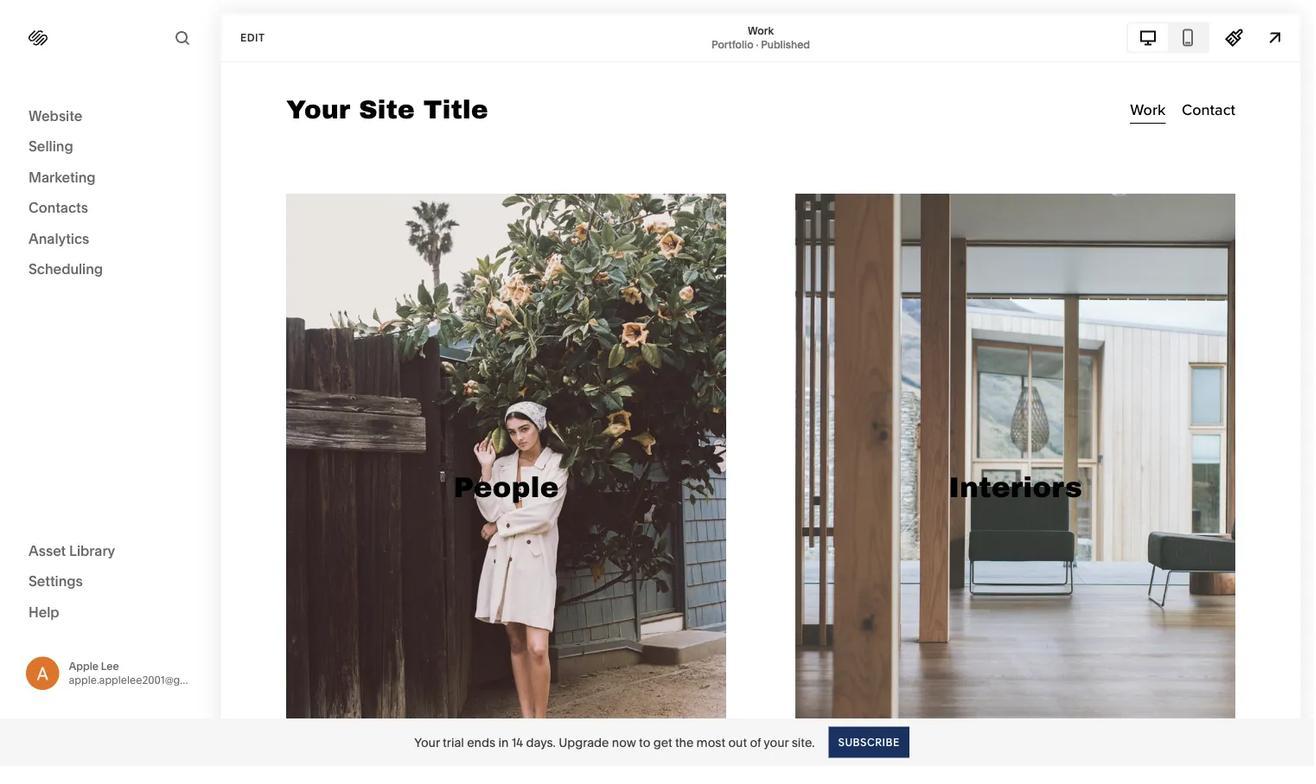 Task type: locate. For each thing, give the bounding box(es) containing it.
in
[[499, 735, 509, 750]]

work portfolio · published
[[712, 24, 811, 51]]

analytics
[[29, 230, 89, 247]]

marketing
[[29, 169, 96, 186]]

subscribe
[[839, 736, 900, 749]]

settings link
[[29, 572, 192, 593]]

analytics link
[[29, 229, 192, 250]]

upgrade
[[559, 735, 609, 750]]

marketing link
[[29, 168, 192, 188]]

subscribe button
[[829, 727, 910, 758]]

apple
[[69, 660, 99, 673]]

now
[[612, 735, 636, 750]]

scheduling link
[[29, 260, 192, 280]]

selling link
[[29, 137, 192, 157]]

out
[[729, 735, 747, 750]]

most
[[697, 735, 726, 750]]

edit button
[[229, 22, 276, 54]]

library
[[69, 542, 115, 559]]

edit
[[240, 31, 265, 44]]

scheduling
[[29, 261, 103, 278]]

tab list
[[1129, 24, 1209, 51]]

trial
[[443, 735, 464, 750]]

days.
[[526, 735, 556, 750]]

your
[[415, 735, 440, 750]]

portfolio
[[712, 38, 754, 51]]

asset library link
[[29, 542, 192, 562]]



Task type: vqa. For each thing, say whether or not it's contained in the screenshot.
Help link
yes



Task type: describe. For each thing, give the bounding box(es) containing it.
apple lee apple.applelee2001@gmail.com
[[69, 660, 225, 687]]

·
[[756, 38, 759, 51]]

contacts link
[[29, 199, 192, 219]]

site.
[[792, 735, 815, 750]]

the
[[676, 735, 694, 750]]

of
[[750, 735, 762, 750]]

help link
[[29, 603, 59, 622]]

get
[[654, 735, 673, 750]]

ends
[[467, 735, 496, 750]]

website link
[[29, 106, 192, 127]]

work
[[748, 24, 774, 37]]

your trial ends in 14 days. upgrade now to get the most out of your site.
[[415, 735, 815, 750]]

to
[[639, 735, 651, 750]]

contacts
[[29, 199, 88, 216]]

published
[[761, 38, 811, 51]]

selling
[[29, 138, 73, 155]]

settings
[[29, 573, 83, 590]]

your
[[764, 735, 789, 750]]

asset
[[29, 542, 66, 559]]

website
[[29, 107, 82, 124]]

asset library
[[29, 542, 115, 559]]

help
[[29, 604, 59, 621]]

apple.applelee2001@gmail.com
[[69, 674, 225, 687]]

14
[[512, 735, 523, 750]]

lee
[[101, 660, 119, 673]]



